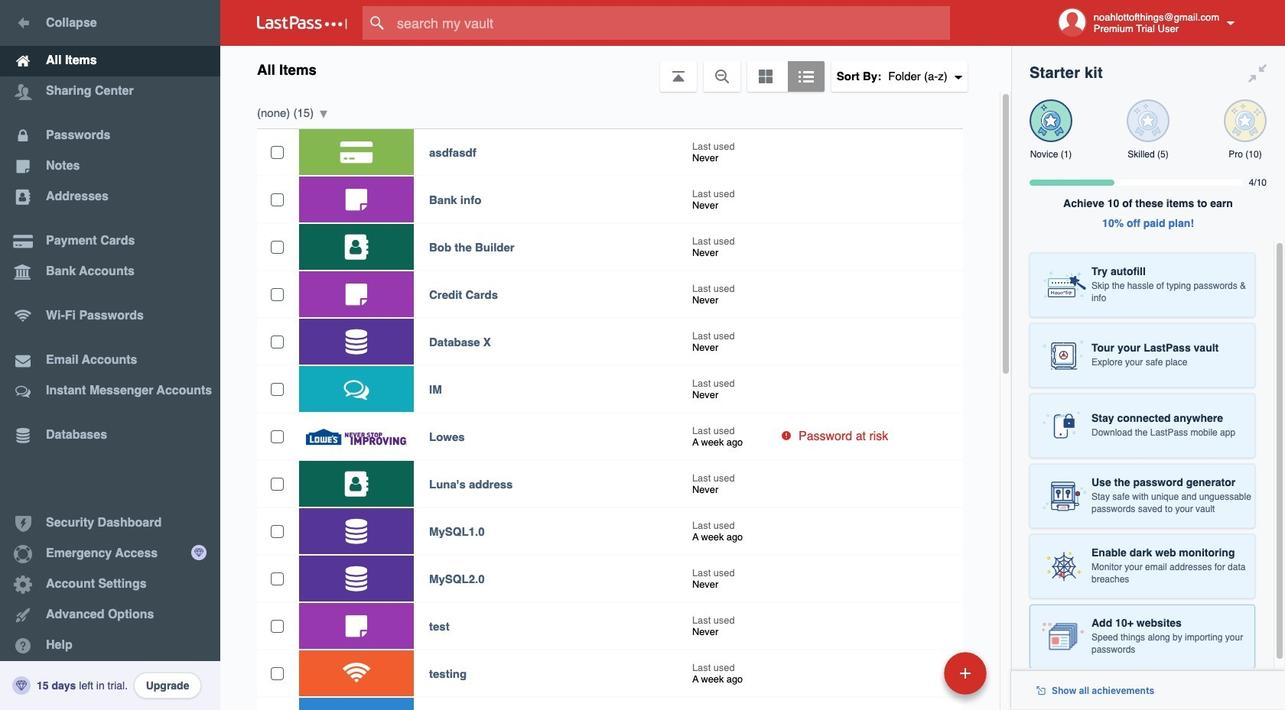 Task type: vqa. For each thing, say whether or not it's contained in the screenshot.
dialog
no



Task type: locate. For each thing, give the bounding box(es) containing it.
search my vault text field
[[363, 6, 974, 40]]

new item element
[[839, 652, 993, 696]]

new item navigation
[[839, 648, 996, 711]]

Search search field
[[363, 6, 974, 40]]

lastpass image
[[257, 16, 347, 30]]



Task type: describe. For each thing, give the bounding box(es) containing it.
main navigation navigation
[[0, 0, 220, 711]]

vault options navigation
[[220, 46, 1012, 92]]



